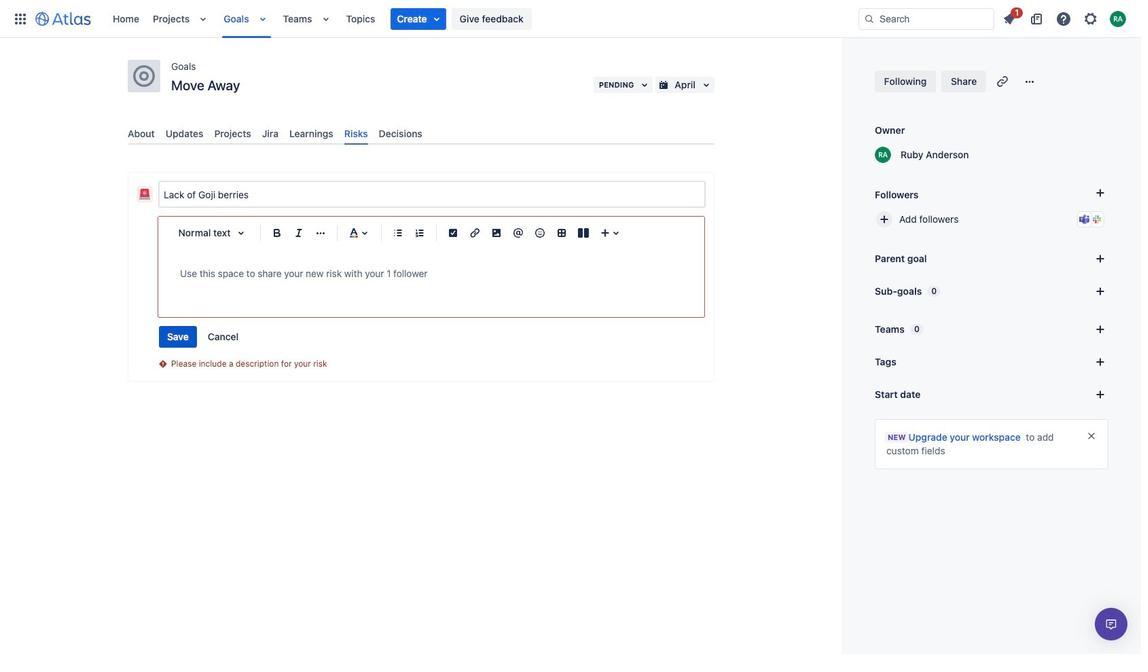 Task type: describe. For each thing, give the bounding box(es) containing it.
close banner image
[[1087, 431, 1098, 442]]

1 horizontal spatial list
[[998, 5, 1134, 30]]

add team image
[[1093, 321, 1109, 338]]

numbered list ⌘⇧7 image
[[412, 225, 428, 241]]

action item [] image
[[445, 225, 462, 241]]

search image
[[865, 13, 875, 24]]

goal icon image
[[133, 65, 155, 87]]

msteams logo showing  channels are connected to this goal image
[[1080, 214, 1091, 225]]

bold ⌘b image
[[269, 225, 285, 241]]

account image
[[1111, 11, 1127, 27]]

more formatting image
[[313, 225, 329, 241]]

switch to... image
[[12, 11, 29, 27]]

table ⇧⌥t image
[[554, 225, 570, 241]]

Search field
[[859, 8, 995, 30]]

What's the summary of your risk? text field
[[160, 182, 705, 207]]

1 horizontal spatial list item
[[998, 5, 1024, 30]]

link ⌘k image
[[467, 225, 483, 241]]

open intercom messenger image
[[1104, 616, 1120, 633]]

0 horizontal spatial list
[[106, 0, 859, 38]]

slack logo showing nan channels are connected to this goal image
[[1092, 214, 1103, 225]]

bullet list ⌘⇧8 image
[[390, 225, 406, 241]]



Task type: locate. For each thing, give the bounding box(es) containing it.
list formating group
[[387, 222, 431, 244]]

error image
[[158, 359, 169, 370]]

italic ⌘i image
[[291, 225, 307, 241]]

banner
[[0, 0, 1142, 38]]

Main content area, start typing to enter text. text field
[[180, 266, 683, 282]]

notifications image
[[1002, 11, 1018, 27]]

top element
[[8, 0, 859, 38]]

list
[[106, 0, 859, 38], [998, 5, 1134, 30]]

add tag image
[[1093, 354, 1109, 370]]

set start date image
[[1093, 387, 1109, 403]]

mention @ image
[[510, 225, 527, 241]]

add image, video, or file image
[[489, 225, 505, 241]]

list item inside top element
[[391, 8, 446, 30]]

settings image
[[1083, 11, 1100, 27]]

text formatting group
[[266, 222, 332, 244]]

risk icon image
[[139, 189, 150, 200]]

add follower image
[[877, 211, 893, 228]]

None search field
[[859, 8, 995, 30]]

group
[[159, 326, 247, 348]]

0 horizontal spatial list item
[[391, 8, 446, 30]]

layouts image
[[576, 225, 592, 241]]

emoji : image
[[532, 225, 549, 241]]

tab list
[[122, 122, 720, 145]]

list item
[[998, 5, 1024, 30], [391, 8, 446, 30]]

help image
[[1056, 11, 1073, 27]]

add a follower image
[[1093, 185, 1109, 201]]



Task type: vqa. For each thing, say whether or not it's contained in the screenshot.
Search projects image
no



